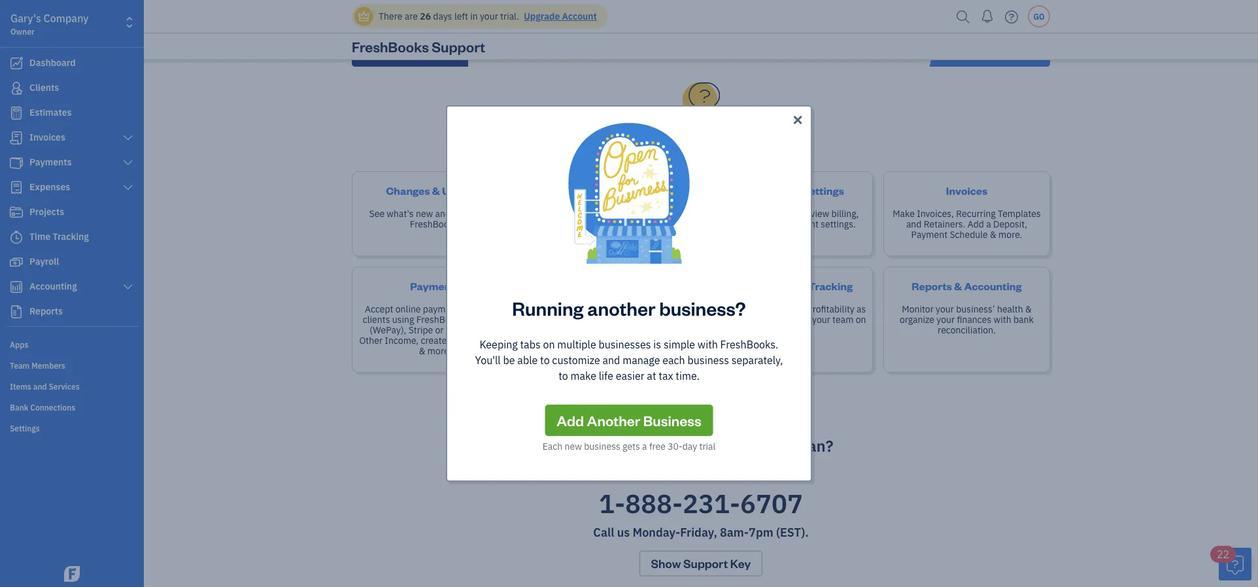 Task type: vqa. For each thing, say whether or not it's contained in the screenshot.


Task type: describe. For each thing, give the bounding box(es) containing it.
import
[[611, 303, 639, 315]]

freshbooks image
[[61, 566, 82, 582]]

invoices,
[[556, 229, 592, 241]]

able
[[517, 353, 538, 367]]

-
[[580, 208, 584, 220]]

schedule
[[950, 229, 988, 241]]

ask
[[682, 30, 703, 45]]

invoices
[[946, 183, 987, 197]]

& inside get started here, or review billing, compliances & account settings.
[[777, 218, 784, 230]]

money image
[[9, 256, 24, 269]]

report image
[[9, 305, 24, 318]]

settings image
[[10, 422, 140, 433]]

each
[[663, 353, 685, 367]]

(est).
[[776, 524, 809, 540]]

new inside see what's new and improved in freshbooks.
[[416, 208, 433, 220]]

your down reports
[[936, 303, 954, 315]]

links
[[490, 334, 511, 347]]

easier
[[616, 369, 644, 383]]

separately,
[[732, 353, 783, 367]]

& inside monitor your business' health & organize your finances with bank reconciliation.
[[1025, 303, 1032, 315]]

invoices
[[656, 208, 689, 220]]

trial
[[699, 440, 716, 452]]

you
[[619, 436, 645, 456]]

projects
[[726, 279, 768, 293]]

(wepay),
[[370, 324, 406, 336]]

get started here, or review billing, compliances & account settings.
[[720, 208, 859, 230]]

more. inside make invoices, recurring templates and retainers. add a deposit, payment schedule & more.
[[999, 229, 1022, 241]]

another
[[587, 411, 640, 430]]

below
[[730, 146, 768, 165]]

30-
[[668, 440, 682, 452]]

projects & time tracking
[[726, 279, 853, 293]]

to left the save
[[654, 218, 662, 230]]

time
[[738, 303, 756, 315]]

dashboard image
[[9, 57, 24, 70]]

dashboard
[[735, 183, 790, 197]]

there are 26 days left in your trial. upgrade account
[[379, 10, 597, 22]]

time
[[780, 279, 806, 293]]

tax
[[659, 369, 673, 383]]

888-
[[625, 486, 683, 520]]

day
[[682, 440, 697, 452]]

with inside track time and project profitability as well as collaborate with your team on projects.
[[792, 314, 810, 326]]

learn
[[586, 208, 607, 220]]

new inside running another business? dialog
[[565, 440, 582, 452]]

accept
[[365, 303, 393, 315]]

gary's company owner
[[10, 11, 89, 37]]

speak
[[697, 436, 741, 456]]

or inside accept online payments from your clients using freshbooks payments (wepay), stripe or paypal. track other income, create checkout links & more.
[[435, 324, 444, 336]]

client image
[[9, 82, 24, 95]]

team
[[832, 314, 854, 326]]

a left human?
[[763, 436, 772, 456]]

recurring
[[956, 208, 996, 220]]

human?
[[775, 436, 833, 456]]

accept online payments from your clients using freshbooks payments (wepay), stripe or paypal. track other income, create checkout links & more.
[[359, 303, 511, 357]]

add inside make invoices, recurring templates and retainers. add a deposit, payment schedule & more.
[[968, 218, 984, 230]]

your inside track time and project profitability as well as collaborate with your team on projects.
[[812, 314, 830, 326]]

log expenses & import expenses from your bank account automatically. link
[[529, 267, 696, 373]]

projects.
[[772, 324, 808, 336]]

& left the settings
[[792, 183, 800, 197]]

0 horizontal spatial payments
[[410, 279, 460, 293]]

centre
[[690, 125, 735, 144]]

changes & updates
[[386, 183, 484, 197]]

left
[[454, 10, 468, 22]]

changes
[[386, 183, 430, 197]]

owner
[[10, 26, 35, 37]]

estimate image
[[9, 107, 24, 120]]

save
[[664, 218, 683, 230]]

for
[[535, 208, 549, 220]]

with inside monitor your business' health & organize your finances with bank reconciliation.
[[994, 314, 1011, 326]]

with inside keeping tabs on multiple businesses is simple with freshbooks. you'll be able to customize and manage each business separately, to make life easier at tax time.
[[698, 338, 718, 351]]

more. inside accept online payments from your clients using freshbooks payments (wepay), stripe or paypal. track other income, create checkout links & more.
[[428, 345, 451, 357]]

compliances
[[723, 218, 775, 230]]

browse
[[754, 125, 802, 144]]

timer image
[[9, 231, 24, 244]]

online inside accept online payments from your clients using freshbooks payments (wepay), stripe or paypal. track other income, create checkout links & more.
[[395, 303, 421, 315]]

from inside accept online payments from your clients using freshbooks payments (wepay), stripe or paypal. track other income, create checkout links & more.
[[466, 303, 485, 315]]

track inside accept online payments from your clients using freshbooks payments (wepay), stripe or paypal. track other income, create checkout links & more.
[[478, 324, 501, 336]]

add another business
[[557, 411, 701, 430]]

review
[[802, 208, 829, 220]]

estimates
[[594, 229, 634, 241]]

monday-
[[633, 524, 680, 540]]

started
[[737, 208, 766, 220]]

a inside dialog
[[642, 440, 647, 452]]

2 expenses from the left
[[641, 303, 680, 315]]

231-
[[683, 486, 740, 520]]

crown image
[[357, 9, 371, 23]]

& inside accept online payments from your clients using freshbooks payments (wepay), stripe or paypal. track other income, create checkout links & more.
[[419, 345, 425, 357]]

payments,
[[589, 218, 632, 230]]

1-888-231-6707 call us monday-friday, 8am-7pm (est).
[[593, 486, 809, 540]]

& inside make invoices, recurring templates and retainers. add a deposit, payment schedule & more.
[[990, 229, 996, 241]]

keeping tabs on multiple businesses is simple with freshbooks. you'll be able to customize and manage each business separately, to make life easier at tax time.
[[475, 338, 783, 383]]

accounting
[[964, 279, 1022, 293]]

& right reports
[[954, 279, 962, 293]]

health
[[997, 303, 1023, 315]]

see inside see what's new and improved in freshbooks.
[[369, 208, 385, 220]]

are
[[405, 10, 418, 22]]

running
[[512, 296, 584, 320]]

freshbooks support
[[352, 37, 485, 56]]

automatically.
[[584, 324, 641, 336]]

deposit,
[[993, 218, 1027, 230]]

other
[[359, 334, 383, 347]]

7pm
[[749, 524, 773, 540]]

be
[[503, 353, 515, 367]]

clients inside for clients - learn how to pay invoices with online payments, how to save invoices, estimates & more.
[[551, 208, 578, 220]]

settings
[[802, 183, 844, 197]]

track time and project profitability as well as collaborate with your team on projects.
[[713, 303, 866, 336]]

with inside for clients - learn how to pay invoices with online payments, how to save invoices, estimates & more.
[[542, 218, 559, 230]]

log expenses & import expenses from your bank account automatically.
[[545, 303, 680, 336]]

bank inside monitor your business' health & organize your finances with bank reconciliation.
[[1014, 314, 1034, 326]]

visit our help centre or browse top categories below
[[600, 125, 802, 165]]

profitability
[[807, 303, 854, 315]]

support for freshbooks
[[432, 37, 485, 56]]

you'll
[[475, 353, 501, 367]]

help
[[657, 125, 687, 144]]

show support key
[[651, 556, 751, 571]]

upgrade
[[524, 10, 560, 22]]

us inside the would you rather speak to a human? give us a call:
[[687, 457, 704, 477]]

expense image
[[9, 181, 24, 194]]

us
[[706, 30, 720, 45]]

& left the time
[[770, 279, 778, 293]]

your inside log expenses & import expenses from your bank account automatically.
[[585, 314, 604, 326]]



Task type: locate. For each thing, give the bounding box(es) containing it.
in for left
[[470, 10, 478, 22]]

payment
[[911, 229, 948, 241]]

more. down stripe
[[428, 345, 451, 357]]

1 vertical spatial new
[[565, 440, 582, 452]]

1 horizontal spatial how
[[634, 218, 652, 230]]

freshbooks. up separately,
[[720, 338, 778, 351]]

& right health
[[1025, 303, 1032, 315]]

there
[[379, 10, 402, 22]]

each
[[542, 440, 563, 452]]

&
[[432, 183, 440, 197], [792, 183, 800, 197], [777, 218, 784, 230], [636, 229, 643, 241], [990, 229, 996, 241], [770, 279, 778, 293], [954, 279, 962, 293], [603, 303, 609, 315], [1025, 303, 1032, 315], [419, 345, 425, 357]]

and left retainers.
[[906, 218, 922, 230]]

retainers.
[[924, 218, 965, 230]]

log
[[545, 303, 559, 315]]

what clients see
[[570, 183, 655, 197]]

on right team at the right
[[856, 314, 866, 326]]

clients inside accept online payments from your clients using freshbooks payments (wepay), stripe or paypal. track other income, create checkout links & more.
[[363, 314, 390, 326]]

0 horizontal spatial track
[[478, 324, 501, 336]]

online inside for clients - learn how to pay invoices with online payments, how to save invoices, estimates & more.
[[562, 218, 587, 230]]

1 vertical spatial account
[[628, 314, 661, 326]]

or inside get started here, or review billing, compliances & account settings.
[[792, 208, 800, 220]]

& down stripe
[[419, 345, 425, 357]]

finances
[[957, 314, 991, 326]]

chevron large down image
[[122, 133, 134, 143], [122, 182, 134, 193]]

0 vertical spatial freshbooks.
[[410, 218, 461, 230]]

apps image
[[10, 339, 140, 349]]

0 vertical spatial new
[[416, 208, 433, 220]]

1 vertical spatial chevron large down image
[[122, 182, 134, 193]]

friday,
[[680, 524, 717, 540]]

from inside log expenses & import expenses from your bank account automatically.
[[564, 314, 583, 326]]

1 horizontal spatial more.
[[645, 229, 669, 241]]

0 vertical spatial chevron large down image
[[122, 133, 134, 143]]

and up life
[[603, 353, 620, 367]]

see left what's
[[369, 208, 385, 220]]

more. inside for clients - learn how to pay invoices with online payments, how to save invoices, estimates & more.
[[645, 229, 669, 241]]

0 vertical spatial chevron large down image
[[122, 158, 134, 168]]

1 vertical spatial in
[[494, 208, 501, 220]]

1 vertical spatial support
[[683, 556, 728, 571]]

us down day
[[687, 457, 704, 477]]

1 horizontal spatial track
[[713, 303, 736, 315]]

items and services image
[[10, 381, 140, 391]]

close image
[[791, 112, 805, 127]]

gary's
[[10, 11, 41, 25]]

to inside the would you rather speak to a human? give us a call:
[[744, 436, 759, 456]]

1 vertical spatial us
[[617, 524, 630, 540]]

a left free
[[642, 440, 647, 452]]

0 vertical spatial online
[[562, 218, 587, 230]]

collaborate
[[744, 314, 790, 326]]

expenses right log
[[561, 303, 601, 315]]

1 vertical spatial or
[[792, 208, 800, 220]]

customize
[[552, 353, 600, 367]]

support inside button
[[683, 556, 728, 571]]

on right "tabs"
[[543, 338, 555, 351]]

well
[[713, 314, 730, 326]]

1 vertical spatial freshbooks.
[[720, 338, 778, 351]]

see what's new and improved in freshbooks.
[[369, 208, 501, 230]]

as right team at the right
[[857, 303, 866, 315]]

and right time
[[758, 303, 774, 315]]

tabs
[[520, 338, 541, 351]]

with right finances
[[994, 314, 1011, 326]]

a left deposit,
[[986, 218, 991, 230]]

1 horizontal spatial us
[[687, 457, 704, 477]]

1 expenses from the left
[[561, 303, 601, 315]]

your up the multiple
[[585, 314, 604, 326]]

or inside visit our help centre or browse top categories below
[[738, 125, 752, 144]]

expenses right import
[[641, 303, 680, 315]]

your up links
[[487, 303, 505, 315]]

& left updates
[[432, 183, 440, 197]]

to up "call:" at bottom right
[[744, 436, 759, 456]]

search image
[[953, 7, 974, 26]]

organize
[[900, 314, 934, 326]]

freshbooks up create
[[416, 314, 465, 326]]

see
[[636, 183, 655, 197], [369, 208, 385, 220]]

online right for on the top of page
[[562, 218, 587, 230]]

2 vertical spatial or
[[435, 324, 444, 336]]

account inside log expenses & import expenses from your bank account automatically.
[[628, 314, 661, 326]]

1 horizontal spatial new
[[565, 440, 582, 452]]

0 vertical spatial track
[[713, 303, 736, 315]]

account
[[786, 218, 819, 230], [628, 314, 661, 326]]

get
[[720, 208, 735, 220]]

invoice image
[[9, 131, 24, 145]]

project image
[[9, 206, 24, 219]]

0 horizontal spatial or
[[435, 324, 444, 336]]

account left settings.
[[786, 218, 819, 230]]

1 horizontal spatial clients
[[551, 208, 578, 220]]

ask us button
[[670, 25, 732, 51]]

1 bank from the left
[[606, 314, 626, 326]]

to right able
[[540, 353, 550, 367]]

from up paypal.
[[466, 303, 485, 315]]

track up keeping
[[478, 324, 501, 336]]

another
[[587, 296, 655, 320]]

1 horizontal spatial see
[[636, 183, 655, 197]]

reports
[[912, 279, 952, 293]]

0 vertical spatial see
[[636, 183, 655, 197]]

businesses
[[599, 338, 651, 351]]

0 horizontal spatial from
[[466, 303, 485, 315]]

1-
[[599, 486, 625, 520]]

at
[[647, 369, 656, 383]]

1 horizontal spatial support
[[683, 556, 728, 571]]

add inside button
[[557, 411, 584, 430]]

running another business? dialog
[[0, 90, 1258, 498]]

multiple
[[557, 338, 596, 351]]

freshbooks. down changes & updates
[[410, 218, 461, 230]]

chart image
[[9, 281, 24, 294]]

billing,
[[831, 208, 859, 220]]

for clients - learn how to pay invoices with online payments, how to save invoices, estimates & more.
[[535, 208, 689, 241]]

clients up other
[[363, 314, 390, 326]]

& down pay
[[636, 229, 643, 241]]

show
[[651, 556, 681, 571]]

or right stripe
[[435, 324, 444, 336]]

add right retainers.
[[968, 218, 984, 230]]

& inside log expenses & import expenses from your bank account automatically.
[[603, 303, 609, 315]]

your left finances
[[937, 314, 955, 326]]

in right left
[[470, 10, 478, 22]]

templates
[[998, 208, 1041, 220]]

call
[[593, 524, 614, 540]]

business up time.
[[688, 353, 729, 367]]

and down changes & updates
[[435, 208, 451, 220]]

1 vertical spatial see
[[369, 208, 385, 220]]

2 horizontal spatial more.
[[999, 229, 1022, 241]]

go to help image
[[1001, 7, 1022, 26]]

2 horizontal spatial or
[[792, 208, 800, 220]]

chevron large down image
[[122, 158, 134, 168], [122, 282, 134, 292]]

1 vertical spatial business
[[584, 440, 620, 452]]

account for review
[[786, 218, 819, 230]]

1 vertical spatial clients
[[363, 314, 390, 326]]

1 vertical spatial chevron large down image
[[122, 282, 134, 292]]

payment image
[[9, 156, 24, 169]]

account inside get started here, or review billing, compliances & account settings.
[[786, 218, 819, 230]]

& left import
[[603, 303, 609, 315]]

payments up links
[[467, 314, 508, 326]]

1 horizontal spatial or
[[738, 125, 752, 144]]

0 vertical spatial us
[[687, 457, 704, 477]]

& right schedule
[[990, 229, 996, 241]]

with left "-"
[[542, 218, 559, 230]]

1 horizontal spatial bank
[[1014, 314, 1034, 326]]

1 vertical spatial online
[[395, 303, 421, 315]]

a inside make invoices, recurring templates and retainers. add a deposit, payment schedule & more.
[[986, 218, 991, 230]]

0 horizontal spatial business
[[584, 440, 620, 452]]

0 vertical spatial support
[[432, 37, 485, 56]]

0 horizontal spatial account
[[628, 314, 661, 326]]

here,
[[769, 208, 789, 220]]

to left pay
[[629, 208, 637, 220]]

us right call
[[617, 524, 630, 540]]

0 vertical spatial business
[[688, 353, 729, 367]]

running another business?
[[512, 296, 746, 320]]

1 vertical spatial on
[[543, 338, 555, 351]]

1 horizontal spatial business
[[688, 353, 729, 367]]

gets
[[623, 440, 640, 452]]

top
[[634, 146, 656, 165]]

1 horizontal spatial as
[[857, 303, 866, 315]]

freshbooks. inside see what's new and improved in freshbooks.
[[410, 218, 461, 230]]

to left make at the left bottom of page
[[559, 369, 568, 383]]

1 chevron large down image from the top
[[122, 158, 134, 168]]

0 horizontal spatial expenses
[[561, 303, 601, 315]]

categories
[[658, 146, 727, 165]]

on inside keeping tabs on multiple businesses is simple with freshbooks. you'll be able to customize and manage each business separately, to make life easier at tax time.
[[543, 338, 555, 351]]

1 vertical spatial freshbooks
[[416, 314, 465, 326]]

2 bank from the left
[[1014, 314, 1034, 326]]

pay
[[639, 208, 654, 220]]

online up stripe
[[395, 303, 421, 315]]

more. down pay
[[645, 229, 669, 241]]

give
[[651, 457, 683, 477]]

improved
[[453, 208, 492, 220]]

1 vertical spatial track
[[478, 324, 501, 336]]

0 horizontal spatial support
[[432, 37, 485, 56]]

a down trial
[[708, 457, 716, 477]]

1 vertical spatial add
[[557, 411, 584, 430]]

0 vertical spatial add
[[968, 218, 984, 230]]

1 horizontal spatial online
[[562, 218, 587, 230]]

add up each
[[557, 411, 584, 430]]

& right started
[[777, 218, 784, 230]]

and inside track time and project profitability as well as collaborate with your team on projects.
[[758, 303, 774, 315]]

account
[[562, 10, 597, 22]]

0 horizontal spatial how
[[609, 208, 627, 220]]

1 horizontal spatial payments
[[467, 314, 508, 326]]

1 horizontal spatial on
[[856, 314, 866, 326]]

in right improved
[[494, 208, 501, 220]]

with right simple
[[698, 338, 718, 351]]

account up 'is'
[[628, 314, 661, 326]]

main element
[[0, 0, 177, 587]]

freshbooks
[[352, 37, 429, 56], [416, 314, 465, 326]]

bank inside log expenses & import expenses from your bank account automatically.
[[606, 314, 626, 326]]

income,
[[385, 334, 419, 347]]

1 horizontal spatial in
[[494, 208, 501, 220]]

add another business button
[[545, 405, 713, 436]]

2 chevron large down image from the top
[[122, 182, 134, 193]]

business inside keeping tabs on multiple businesses is simple with freshbooks. you'll be able to customize and manage each business separately, to make life easier at tax time.
[[688, 353, 729, 367]]

1 horizontal spatial freshbooks.
[[720, 338, 778, 351]]

chevron large down image for payment "icon"
[[122, 158, 134, 168]]

support down left
[[432, 37, 485, 56]]

more. down templates
[[999, 229, 1022, 241]]

trial.
[[500, 10, 519, 22]]

bank connections image
[[10, 401, 140, 412]]

1 chevron large down image from the top
[[122, 133, 134, 143]]

ask us
[[682, 30, 720, 45]]

would
[[569, 436, 615, 456]]

2 chevron large down image from the top
[[122, 282, 134, 292]]

0 vertical spatial in
[[470, 10, 478, 22]]

more.
[[645, 229, 669, 241], [999, 229, 1022, 241], [428, 345, 451, 357]]

0 horizontal spatial bank
[[606, 314, 626, 326]]

payments up payments
[[410, 279, 460, 293]]

from right log
[[564, 314, 583, 326]]

in
[[470, 10, 478, 22], [494, 208, 501, 220]]

0 vertical spatial account
[[786, 218, 819, 230]]

how up estimates
[[609, 208, 627, 220]]

company
[[44, 11, 89, 25]]

8am-
[[720, 524, 749, 540]]

or
[[738, 125, 752, 144], [792, 208, 800, 220], [435, 324, 444, 336]]

freshbooks. inside keeping tabs on multiple businesses is simple with freshbooks. you'll be able to customize and manage each business separately, to make life easier at tax time.
[[720, 338, 778, 351]]

or up below
[[738, 125, 752, 144]]

business down another
[[584, 440, 620, 452]]

0 horizontal spatial see
[[369, 208, 385, 220]]

make
[[893, 208, 915, 220]]

0 horizontal spatial add
[[557, 411, 584, 430]]

payments inside accept online payments from your clients using freshbooks payments (wepay), stripe or paypal. track other income, create checkout links & more.
[[467, 314, 508, 326]]

chevron large down image for invoice image
[[122, 133, 134, 143]]

1 horizontal spatial add
[[968, 218, 984, 230]]

0 horizontal spatial clients
[[363, 314, 390, 326]]

freshbooks inside accept online payments from your clients using freshbooks payments (wepay), stripe or paypal. track other income, create checkout links & more.
[[416, 314, 465, 326]]

0 vertical spatial clients
[[551, 208, 578, 220]]

time.
[[676, 369, 699, 383]]

clients left "-"
[[551, 208, 578, 220]]

how left the save
[[634, 218, 652, 230]]

new right each
[[565, 440, 582, 452]]

1 horizontal spatial expenses
[[641, 303, 680, 315]]

see up pay
[[636, 183, 655, 197]]

team members image
[[10, 360, 140, 370]]

us inside '1-888-231-6707 call us monday-friday, 8am-7pm (est).'
[[617, 524, 630, 540]]

freshbooks down there
[[352, 37, 429, 56]]

0 horizontal spatial as
[[732, 314, 742, 326]]

1 horizontal spatial from
[[564, 314, 583, 326]]

from
[[466, 303, 485, 315], [564, 314, 583, 326]]

your inside accept online payments from your clients using freshbooks payments (wepay), stripe or paypal. track other income, create checkout links & more.
[[487, 303, 505, 315]]

invoices,
[[917, 208, 954, 220]]

life
[[599, 369, 613, 383]]

and inside make invoices, recurring templates and retainers. add a deposit, payment schedule & more.
[[906, 218, 922, 230]]

track left time
[[713, 303, 736, 315]]

chevron large down image for chart image
[[122, 282, 134, 292]]

as right well
[[732, 314, 742, 326]]

in for improved
[[494, 208, 501, 220]]

and inside keeping tabs on multiple businesses is simple with freshbooks. you'll be able to customize and manage each business separately, to make life easier at tax time.
[[603, 353, 620, 367]]

visit
[[600, 125, 629, 144]]

0 horizontal spatial online
[[395, 303, 421, 315]]

and inside see what's new and improved in freshbooks.
[[435, 208, 451, 220]]

track inside track time and project profitability as well as collaborate with your team on projects.
[[713, 303, 736, 315]]

what's
[[387, 208, 414, 220]]

0 horizontal spatial freshbooks.
[[410, 218, 461, 230]]

create
[[421, 334, 447, 347]]

help centre link
[[657, 125, 735, 144]]

us
[[687, 457, 704, 477], [617, 524, 630, 540]]

with right collaborate
[[792, 314, 810, 326]]

support for show
[[683, 556, 728, 571]]

0 horizontal spatial new
[[416, 208, 433, 220]]

business?
[[659, 296, 746, 320]]

0 horizontal spatial more.
[[428, 345, 451, 357]]

what
[[570, 183, 597, 197]]

free
[[649, 440, 666, 452]]

bank
[[606, 314, 626, 326], [1014, 314, 1034, 326]]

0 vertical spatial or
[[738, 125, 752, 144]]

1 vertical spatial payments
[[467, 314, 508, 326]]

0 horizontal spatial in
[[470, 10, 478, 22]]

or right here,
[[792, 208, 800, 220]]

support down friday,
[[683, 556, 728, 571]]

keeping
[[480, 338, 518, 351]]

chevron large down image for expense image
[[122, 182, 134, 193]]

new right what's
[[416, 208, 433, 220]]

0 vertical spatial freshbooks
[[352, 37, 429, 56]]

account for expenses
[[628, 314, 661, 326]]

1 horizontal spatial account
[[786, 218, 819, 230]]

0 horizontal spatial on
[[543, 338, 555, 351]]

26
[[420, 10, 431, 22]]

updates
[[442, 183, 484, 197]]

& inside for clients - learn how to pay invoices with online payments, how to save invoices, estimates & more.
[[636, 229, 643, 241]]

business'
[[956, 303, 995, 315]]

show support key button
[[639, 551, 763, 577]]

on inside track time and project profitability as well as collaborate with your team on projects.
[[856, 314, 866, 326]]

0 vertical spatial payments
[[410, 279, 460, 293]]

0 vertical spatial on
[[856, 314, 866, 326]]

your left team at the right
[[812, 314, 830, 326]]

using
[[392, 314, 414, 326]]

make
[[571, 369, 596, 383]]

your left "trial."
[[480, 10, 498, 22]]

0 horizontal spatial us
[[617, 524, 630, 540]]

in inside see what's new and improved in freshbooks.
[[494, 208, 501, 220]]



